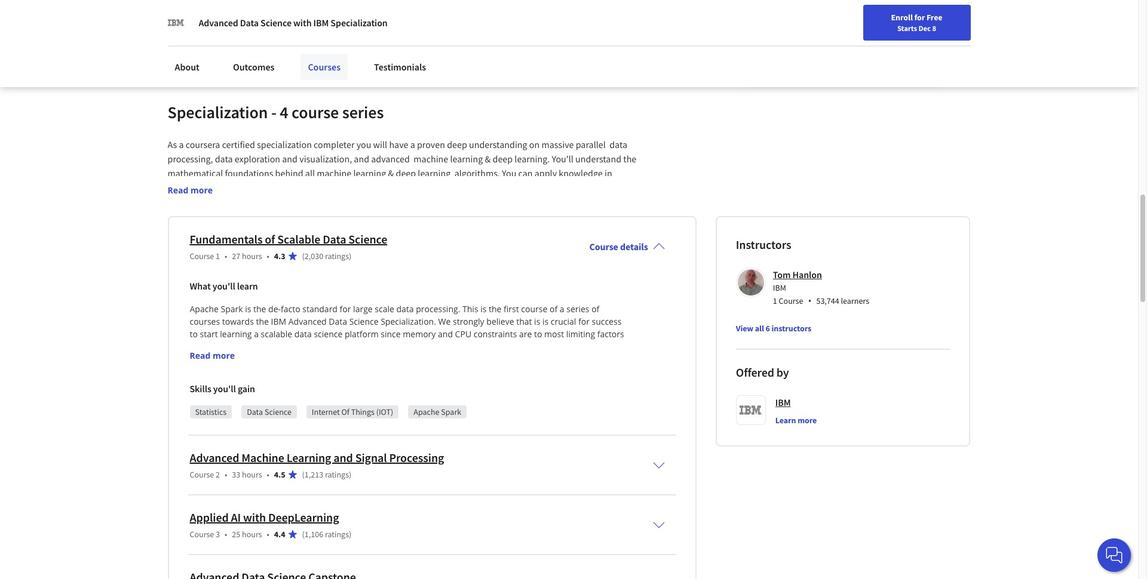 Task type: vqa. For each thing, say whether or not it's contained in the screenshot.
( to the bottom
yes



Task type: locate. For each thing, give the bounding box(es) containing it.
0 horizontal spatial apache
[[190, 304, 219, 315]]

this
[[463, 304, 479, 315]]

1 horizontal spatial advanced
[[371, 153, 410, 165]]

spark up the towards
[[221, 304, 243, 315]]

all left 6
[[756, 323, 765, 334]]

for up limiting
[[579, 316, 590, 328]]

1 inside tom hanlon ibm 1 course • 53,744 learners
[[774, 296, 778, 307]]

read more button down start at the left
[[190, 350, 235, 362]]

de-
[[269, 304, 281, 315]]

course left 3
[[190, 530, 214, 540]]

0 horizontal spatial your
[[275, 13, 293, 25]]

you'll left gain
[[213, 383, 236, 395]]

more down mathematical
[[191, 185, 213, 196]]

cv
[[407, 13, 417, 25]]

1 horizontal spatial spark
[[441, 407, 462, 418]]

you'll left learn
[[213, 280, 235, 292]]

data
[[610, 139, 628, 151], [215, 153, 233, 165], [397, 304, 414, 315], [295, 329, 312, 340]]

course left 2
[[190, 470, 214, 481]]

use
[[204, 182, 218, 194]]

2 vertical spatial deep
[[396, 167, 416, 179]]

course right "4" on the top left
[[292, 102, 339, 123]]

0 vertical spatial 1
[[216, 251, 220, 262]]

• left 53,744
[[809, 295, 812, 308]]

more inside "button"
[[798, 416, 817, 426]]

data left science
[[295, 329, 312, 340]]

ratings for and
[[325, 470, 349, 481]]

course for fundamentals of scalable data science
[[190, 251, 214, 262]]

0 vertical spatial in
[[302, 27, 310, 39]]

impact
[[269, 196, 297, 208]]

series up you
[[342, 102, 384, 123]]

on up learning.
[[530, 139, 540, 151]]

-
[[271, 102, 277, 123]]

all up "architectural"
[[305, 167, 315, 179]]

course down the tom hanlon "link"
[[779, 296, 804, 307]]

1 vertical spatial apache
[[414, 407, 440, 418]]

0 vertical spatial on
[[221, 27, 231, 39]]

1 vertical spatial performance
[[327, 196, 378, 208]]

on inside as a coursera certified specialization completer you will have a proven deep understanding on massive parallel  data processing, data exploration and visualization, and advanced  machine learning & deep learning. you'll understand the mathematical foundations behind all machine learning & deep learning  algorithms. you can apply knowledge in practical use cases, justify  architectural decisions, understand the characteristics of  different algorithms, frameworks & technologies & how they  impact model performance & scalability.
[[530, 139, 540, 151]]

0 vertical spatial course
[[292, 102, 339, 123]]

and inside add this credential to your linkedin profile, resume, or cv share it on social media and in your performance review
[[285, 27, 300, 39]]

27
[[232, 251, 241, 262]]

1 vertical spatial advanced
[[292, 341, 330, 353]]

1 horizontal spatial your
[[312, 27, 330, 39]]

performance down the 'profile,'
[[332, 27, 383, 39]]

0 vertical spatial machine
[[414, 153, 449, 165]]

data
[[240, 17, 259, 29], [323, 232, 346, 247], [329, 316, 347, 328], [247, 407, 263, 418]]

0 vertical spatial more
[[191, 185, 213, 196]]

0 vertical spatial with
[[294, 17, 312, 29]]

0 vertical spatial ratings
[[325, 251, 349, 262]]

2 vertical spatial machine
[[332, 341, 366, 353]]

apache
[[190, 304, 219, 315], [414, 407, 440, 418]]

0 horizontal spatial all
[[305, 167, 315, 179]]

share
[[188, 27, 211, 39]]

learners
[[842, 296, 870, 307]]

1 vertical spatial for
[[340, 304, 351, 315]]

science down large
[[350, 316, 379, 328]]

chat with us image
[[1106, 546, 1125, 566]]

2 vertical spatial more
[[798, 416, 817, 426]]

your right find
[[790, 38, 805, 48]]

advanced inside 'apache spark is the de-facto standard for large scale data processing. this is the first course of a series of courses towards the ibm advanced data science specialization. we strongly believe that is is crucial for success to start learning a scalable data science platform since memory and cpu constraints are to most limiting factors when it comes to building advanced machine learning models. read more'
[[292, 341, 330, 353]]

in
[[302, 27, 310, 39], [605, 167, 613, 179]]

most
[[545, 329, 564, 340]]

2 vertical spatial )
[[349, 530, 352, 540]]

1 vertical spatial )
[[349, 470, 352, 481]]

None search field
[[170, 31, 457, 55]]

• left 4.4
[[267, 530, 270, 540]]

practical
[[168, 182, 202, 194]]

machine down visualization,
[[317, 167, 352, 179]]

as
[[168, 139, 177, 151]]

of up success
[[592, 304, 600, 315]]

course inside 'apache spark is the de-facto standard for large scale data processing. this is the first course of a series of courses towards the ibm advanced data science specialization. we strongly believe that is is crucial for success to start learning a scalable data science platform since memory and cpu constraints are to most limiting factors when it comes to building advanced machine learning models. read more'
[[522, 304, 548, 315]]

deep right proven
[[447, 139, 467, 151]]

1 horizontal spatial in
[[605, 167, 613, 179]]

read more button for what
[[190, 350, 235, 362]]

add
[[188, 13, 204, 25]]

2 hours from the top
[[242, 470, 262, 481]]

knowledge
[[559, 167, 603, 179]]

read down start at the left
[[190, 350, 211, 362]]

read down mathematical
[[168, 185, 189, 196]]

outcomes link
[[226, 54, 282, 80]]

read inside 'apache spark is the de-facto standard for large scale data processing. this is the first course of a series of courses towards the ibm advanced data science specialization. we strongly believe that is is crucial for success to start learning a scalable data science platform since memory and cpu constraints are to most limiting factors when it comes to building advanced machine learning models. read more'
[[190, 350, 211, 362]]

cpu
[[455, 329, 472, 340]]

learning up decisions,
[[354, 167, 386, 179]]

0 vertical spatial read more button
[[168, 184, 213, 197]]

0 vertical spatial spark
[[221, 304, 243, 315]]

0 vertical spatial advanced
[[199, 17, 238, 29]]

2 ) from the top
[[349, 470, 352, 481]]

0 horizontal spatial course
[[292, 102, 339, 123]]

and inside 'apache spark is the de-facto standard for large scale data processing. this is the first course of a series of courses towards the ibm advanced data science specialization. we strongly believe that is is crucial for success to start learning a scalable data science platform since memory and cpu constraints are to most limiting factors when it comes to building advanced machine learning models. read more'
[[438, 329, 453, 340]]

series up crucial at the bottom of the page
[[567, 304, 590, 315]]

large
[[353, 304, 373, 315]]

1 vertical spatial with
[[243, 511, 266, 526]]

2,030
[[305, 251, 324, 262]]

more
[[191, 185, 213, 196], [213, 350, 235, 362], [798, 416, 817, 426]]

1 left 27 in the left top of the page
[[216, 251, 220, 262]]

and right media
[[285, 27, 300, 39]]

ibm inside 'apache spark is the de-facto standard for large scale data processing. this is the first course of a series of courses towards the ibm advanced data science specialization. we strongly believe that is is crucial for success to start learning a scalable data science platform since memory and cpu constraints are to most limiting factors when it comes to building advanced machine learning models. read more'
[[271, 316, 286, 328]]

find your new career link
[[766, 36, 853, 51]]

machine down proven
[[414, 153, 449, 165]]

0 vertical spatial )
[[349, 251, 352, 262]]

1 down tom
[[774, 296, 778, 307]]

(
[[302, 251, 305, 262], [302, 470, 305, 481], [302, 530, 305, 540]]

data down gain
[[247, 407, 263, 418]]

ratings for deeplearning
[[325, 530, 349, 540]]

0 vertical spatial read
[[168, 185, 189, 196]]

course
[[292, 102, 339, 123], [522, 304, 548, 315]]

all inside as a coursera certified specialization completer you will have a proven deep understanding on massive parallel  data processing, data exploration and visualization, and advanced  machine learning & deep learning. you'll understand the mathematical foundations behind all machine learning & deep learning  algorithms. you can apply knowledge in practical use cases, justify  architectural decisions, understand the characteristics of  different algorithms, frameworks & technologies & how they  impact model performance & scalability.
[[305, 167, 315, 179]]

of
[[492, 182, 500, 194], [265, 232, 275, 247], [550, 304, 558, 315], [592, 304, 600, 315]]

your down the linkedin
[[312, 27, 330, 39]]

courses
[[190, 316, 220, 328]]

cases,
[[220, 182, 244, 194]]

to up when
[[190, 329, 198, 340]]

0 horizontal spatial spark
[[221, 304, 243, 315]]

1 vertical spatial specialization
[[168, 102, 268, 123]]

advanced for machine
[[190, 451, 239, 466]]

advanced inside 'apache spark is the de-facto standard for large scale data processing. this is the first course of a series of courses towards the ibm advanced data science specialization. we strongly believe that is is crucial for success to start learning a scalable data science platform since memory and cpu constraints are to most limiting factors when it comes to building advanced machine learning models. read more'
[[289, 316, 327, 328]]

1 horizontal spatial on
[[530, 139, 540, 151]]

science left internet
[[265, 407, 292, 418]]

you
[[357, 139, 372, 151]]

0 horizontal spatial deep
[[396, 167, 416, 179]]

crucial
[[551, 316, 577, 328]]

1 vertical spatial 1
[[774, 296, 778, 307]]

learning up algorithms.
[[451, 153, 483, 165]]

the up believe
[[489, 304, 502, 315]]

advanced down have
[[371, 153, 410, 165]]

learning
[[451, 153, 483, 165], [354, 167, 386, 179], [418, 167, 451, 179], [220, 329, 252, 340], [368, 341, 400, 353]]

on left social
[[221, 27, 231, 39]]

you'll
[[552, 153, 574, 165]]

platform
[[345, 329, 379, 340]]

1
[[216, 251, 220, 262], [774, 296, 778, 307]]

( 2,030 ratings )
[[302, 251, 352, 262]]

2 vertical spatial (
[[302, 530, 305, 540]]

1 horizontal spatial read
[[190, 350, 211, 362]]

ratings right the 1,213
[[325, 470, 349, 481]]

for left large
[[340, 304, 351, 315]]

0 vertical spatial it
[[213, 27, 219, 39]]

) right the 1,213
[[349, 470, 352, 481]]

science right social
[[261, 17, 292, 29]]

• inside tom hanlon ibm 1 course • 53,744 learners
[[809, 295, 812, 308]]

in up frameworks on the top of page
[[605, 167, 613, 179]]

hours for of
[[242, 251, 262, 262]]

0 horizontal spatial advanced
[[292, 341, 330, 353]]

1 horizontal spatial apache
[[414, 407, 440, 418]]

signal
[[356, 451, 387, 466]]

read more button down mathematical
[[168, 184, 213, 197]]

machine down platform
[[332, 341, 366, 353]]

1 vertical spatial on
[[530, 139, 540, 151]]

1 vertical spatial understand
[[369, 182, 415, 194]]

your up media
[[275, 13, 293, 25]]

performance inside add this credential to your linkedin profile, resume, or cv share it on social media and in your performance review
[[332, 27, 383, 39]]

in inside as a coursera certified specialization completer you will have a proven deep understanding on massive parallel  data processing, data exploration and visualization, and advanced  machine learning & deep learning. you'll understand the mathematical foundations behind all machine learning & deep learning  algorithms. you can apply knowledge in practical use cases, justify  architectural decisions, understand the characteristics of  different algorithms, frameworks & technologies & how they  impact model performance & scalability.
[[605, 167, 613, 179]]

0 vertical spatial deep
[[447, 139, 467, 151]]

a right as
[[179, 139, 184, 151]]

by
[[777, 365, 790, 380]]

all inside button
[[756, 323, 765, 334]]

to right comes
[[248, 341, 256, 353]]

comes
[[221, 341, 246, 353]]

2 vertical spatial hours
[[242, 530, 262, 540]]

mathematical
[[168, 167, 223, 179]]

english button
[[888, 24, 960, 63]]

2 vertical spatial advanced
[[190, 451, 239, 466]]

( 1,106 ratings )
[[302, 530, 352, 540]]

apply
[[535, 167, 557, 179]]

1 vertical spatial ratings
[[325, 470, 349, 481]]

1 vertical spatial it
[[213, 341, 219, 353]]

advanced
[[199, 17, 238, 29], [289, 316, 327, 328], [190, 451, 239, 466]]

learning.
[[515, 153, 550, 165]]

& right frameworks on the top of page
[[637, 182, 642, 194]]

1 vertical spatial series
[[567, 304, 590, 315]]

towards
[[222, 316, 254, 328]]

foundations
[[225, 167, 273, 179]]

0 vertical spatial performance
[[332, 27, 383, 39]]

1 vertical spatial read more button
[[190, 350, 235, 362]]

processing.
[[416, 304, 461, 315]]

media
[[258, 27, 283, 39]]

with right ai
[[243, 511, 266, 526]]

in inside add this credential to your linkedin profile, resume, or cv share it on social media and in your performance review
[[302, 27, 310, 39]]

) right 2,030
[[349, 251, 352, 262]]

( down learning
[[302, 470, 305, 481]]

specialization
[[257, 139, 312, 151]]

specialization.
[[381, 316, 436, 328]]

1 vertical spatial in
[[605, 167, 613, 179]]

1 horizontal spatial 1
[[774, 296, 778, 307]]

learning down proven
[[418, 167, 451, 179]]

53,744
[[817, 296, 840, 307]]

0 vertical spatial all
[[305, 167, 315, 179]]

advanced for data
[[199, 17, 238, 29]]

1 vertical spatial course
[[522, 304, 548, 315]]

fundamentals
[[190, 232, 263, 247]]

frameworks
[[587, 182, 635, 194]]

4.4
[[274, 530, 286, 540]]

data right parallel
[[610, 139, 628, 151]]

1 vertical spatial spark
[[441, 407, 462, 418]]

3 hours from the top
[[242, 530, 262, 540]]

2 ( from the top
[[302, 470, 305, 481]]

1,106
[[305, 530, 324, 540]]

0 vertical spatial you'll
[[213, 280, 235, 292]]

spark inside 'apache spark is the de-facto standard for large scale data processing. this is the first course of a series of courses towards the ibm advanced data science specialization. we strongly believe that is is crucial for success to start learning a scalable data science platform since memory and cpu constraints are to most limiting factors when it comes to building advanced machine learning models. read more'
[[221, 304, 243, 315]]

of
[[342, 407, 350, 418]]

hours for ai
[[242, 530, 262, 540]]

science
[[314, 329, 343, 340]]

course inside tom hanlon ibm 1 course • 53,744 learners
[[779, 296, 804, 307]]

course 3 • 25 hours •
[[190, 530, 270, 540]]

0 horizontal spatial series
[[342, 102, 384, 123]]

1 horizontal spatial all
[[756, 323, 765, 334]]

1 vertical spatial deep
[[493, 153, 513, 165]]

data up science
[[329, 316, 347, 328]]

it inside add this credential to your linkedin profile, resume, or cv share it on social media and in your performance review
[[213, 27, 219, 39]]

1 vertical spatial (
[[302, 470, 305, 481]]

0 horizontal spatial on
[[221, 27, 231, 39]]

2 vertical spatial ratings
[[325, 530, 349, 540]]

1 horizontal spatial understand
[[576, 153, 622, 165]]

fundamentals of scalable data science link
[[190, 232, 388, 247]]

have
[[389, 139, 409, 151]]

it down start at the left
[[213, 341, 219, 353]]

hours right 25
[[242, 530, 262, 540]]

ibm down tom
[[774, 283, 787, 294]]

2 vertical spatial for
[[579, 316, 590, 328]]

machine inside 'apache spark is the de-facto standard for large scale data processing. this is the first course of a series of courses towards the ibm advanced data science specialization. we strongly believe that is is crucial for success to start learning a scalable data science platform since memory and cpu constraints are to most limiting factors when it comes to building advanced machine learning models. read more'
[[332, 341, 366, 353]]

gain
[[238, 383, 255, 395]]

and down we
[[438, 329, 453, 340]]

offered by
[[737, 365, 790, 380]]

2 ratings from the top
[[325, 470, 349, 481]]

career
[[824, 38, 847, 48]]

0 vertical spatial apache
[[190, 304, 219, 315]]

ratings
[[325, 251, 349, 262], [325, 470, 349, 481], [325, 530, 349, 540]]

1 horizontal spatial series
[[567, 304, 590, 315]]

facto
[[281, 304, 301, 315]]

course for applied ai with deeplearning
[[190, 530, 214, 540]]

you
[[502, 167, 517, 179]]

0 vertical spatial specialization
[[331, 17, 388, 29]]

3 ( from the top
[[302, 530, 305, 540]]

0 horizontal spatial in
[[302, 27, 310, 39]]

this
[[206, 13, 221, 25]]

hanlon
[[793, 269, 823, 281]]

0 vertical spatial advanced
[[371, 153, 410, 165]]

3 ratings from the top
[[325, 530, 349, 540]]

0 horizontal spatial read
[[168, 185, 189, 196]]

more inside 'apache spark is the de-facto standard for large scale data processing. this is the first course of a series of courses towards the ibm advanced data science specialization. we strongly believe that is is crucial for success to start learning a scalable data science platform since memory and cpu constraints are to most limiting factors when it comes to building advanced machine learning models. read more'
[[213, 350, 235, 362]]

data up ( 2,030 ratings )
[[323, 232, 346, 247]]

more right learn
[[798, 416, 817, 426]]

1 ) from the top
[[349, 251, 352, 262]]

spark up processing
[[441, 407, 462, 418]]

read more button for specialization
[[168, 184, 213, 197]]

skills you'll gain
[[190, 383, 255, 395]]

2 horizontal spatial for
[[915, 12, 926, 23]]

0 vertical spatial for
[[915, 12, 926, 23]]

instructors
[[772, 323, 812, 334]]

course down fundamentals
[[190, 251, 214, 262]]

apache up courses
[[190, 304, 219, 315]]

hours right 33 on the bottom left
[[242, 470, 262, 481]]

1 vertical spatial more
[[213, 350, 235, 362]]

to up media
[[265, 13, 273, 25]]

you'll for learn
[[213, 280, 235, 292]]

1 vertical spatial all
[[756, 323, 765, 334]]

1 horizontal spatial course
[[522, 304, 548, 315]]

for up dec
[[915, 12, 926, 23]]

of down algorithms.
[[492, 182, 500, 194]]

advanced down science
[[292, 341, 330, 353]]

•
[[225, 251, 227, 262], [267, 251, 270, 262], [809, 295, 812, 308], [225, 470, 227, 481], [267, 470, 270, 481], [225, 530, 227, 540], [267, 530, 270, 540]]

1 ( from the top
[[302, 251, 305, 262]]

and up ( 1,213 ratings )
[[334, 451, 353, 466]]

hours right 27 in the left top of the page
[[242, 251, 262, 262]]

& down understanding on the left
[[485, 153, 491, 165]]

0 vertical spatial hours
[[242, 251, 262, 262]]

ibm up scalable
[[271, 316, 286, 328]]

1 vertical spatial you'll
[[213, 383, 236, 395]]

more right when
[[213, 350, 235, 362]]

3 ) from the top
[[349, 530, 352, 540]]

1 vertical spatial advanced
[[289, 316, 327, 328]]

exploration
[[235, 153, 280, 165]]

1 vertical spatial read
[[190, 350, 211, 362]]

what you'll learn
[[190, 280, 258, 292]]

view all 6 instructors button
[[737, 323, 812, 335]]

course details
[[590, 241, 649, 253]]

or
[[396, 13, 405, 25]]

learn more
[[776, 416, 817, 426]]

1 vertical spatial hours
[[242, 470, 262, 481]]

0 vertical spatial understand
[[576, 153, 622, 165]]

1 hours from the top
[[242, 251, 262, 262]]

( for scalable
[[302, 251, 305, 262]]

course inside dropdown button
[[590, 241, 619, 253]]

it down the this
[[213, 27, 219, 39]]

to right are
[[534, 329, 543, 340]]

processing
[[389, 451, 444, 466]]

apache inside 'apache spark is the de-facto standard for large scale data processing. this is the first course of a series of courses towards the ibm advanced data science specialization. we strongly believe that is is crucial for success to start learning a scalable data science platform since memory and cpu constraints are to most limiting factors when it comes to building advanced machine learning models. read more'
[[190, 304, 219, 315]]

course left details
[[590, 241, 619, 253]]

specialization left or
[[331, 17, 388, 29]]

all
[[305, 167, 315, 179], [756, 323, 765, 334]]

0 vertical spatial series
[[342, 102, 384, 123]]

a right have
[[411, 139, 415, 151]]

details
[[621, 241, 649, 253]]

0 vertical spatial (
[[302, 251, 305, 262]]

the down de-
[[256, 316, 269, 328]]

1 ratings from the top
[[325, 251, 349, 262]]



Task type: describe. For each thing, give the bounding box(es) containing it.
start
[[200, 329, 218, 340]]

1 horizontal spatial with
[[294, 17, 312, 29]]

statistics
[[195, 407, 227, 418]]

) for signal
[[349, 470, 352, 481]]

certified
[[222, 139, 255, 151]]

3
[[216, 530, 220, 540]]

shopping cart: 1 item image
[[859, 33, 882, 52]]

the up 'scalability.'
[[417, 182, 430, 194]]

tom hanlon link
[[774, 269, 823, 281]]

) for science
[[349, 251, 352, 262]]

ibm inside tom hanlon ibm 1 course • 53,744 learners
[[774, 283, 787, 294]]

data science
[[247, 407, 292, 418]]

when
[[190, 341, 211, 353]]

data inside 'apache spark is the de-facto standard for large scale data processing. this is the first course of a series of courses towards the ibm advanced data science specialization. we strongly believe that is is crucial for success to start learning a scalable data science platform since memory and cpu constraints are to most limiting factors when it comes to building advanced machine learning models. read more'
[[329, 316, 347, 328]]

enroll for free starts dec 8
[[892, 12, 943, 33]]

scalable
[[261, 329, 292, 340]]

architectural
[[274, 182, 325, 194]]

first
[[504, 304, 519, 315]]

4
[[280, 102, 289, 123]]

starts
[[898, 23, 918, 33]]

deeplearning
[[269, 511, 339, 526]]

learning down the towards
[[220, 329, 252, 340]]

tom hanlon image
[[738, 270, 765, 296]]

a left scalable
[[254, 329, 259, 340]]

will
[[373, 139, 388, 151]]

it inside 'apache spark is the de-facto standard for large scale data processing. this is the first course of a series of courses towards the ibm advanced data science specialization. we strongly believe that is is crucial for success to start learning a scalable data science platform since memory and cpu constraints are to most limiting factors when it comes to building advanced machine learning models. read more'
[[213, 341, 219, 353]]

4.5
[[274, 470, 286, 481]]

learn more button
[[776, 415, 817, 427]]

about
[[175, 61, 200, 73]]

algorithms,
[[540, 182, 585, 194]]

& down have
[[388, 167, 394, 179]]

course for advanced machine learning and signal processing
[[190, 470, 214, 481]]

1 horizontal spatial for
[[579, 316, 590, 328]]

you'll for gain
[[213, 383, 236, 395]]

machine
[[242, 451, 284, 466]]

& left 'scalability.'
[[380, 196, 386, 208]]

advanced inside as a coursera certified specialization completer you will have a proven deep understanding on massive parallel  data processing, data exploration and visualization, and advanced  machine learning & deep learning. you'll understand the mathematical foundations behind all machine learning & deep learning  algorithms. you can apply knowledge in practical use cases, justify  architectural decisions, understand the characteristics of  different algorithms, frameworks & technologies & how they  impact model performance & scalability.
[[371, 153, 410, 165]]

0 horizontal spatial specialization
[[168, 102, 268, 123]]

science inside 'apache spark is the de-facto standard for large scale data processing. this is the first course of a series of courses towards the ibm advanced data science specialization. we strongly believe that is is crucial for success to start learning a scalable data science platform since memory and cpu constraints are to most limiting factors when it comes to building advanced machine learning models. read more'
[[350, 316, 379, 328]]

• left 4.5
[[267, 470, 270, 481]]

resume,
[[362, 13, 394, 25]]

33
[[232, 470, 241, 481]]

data down certified
[[215, 153, 233, 165]]

apache for apache spark
[[414, 407, 440, 418]]

decisions,
[[327, 182, 367, 194]]

limiting
[[567, 329, 596, 340]]

ibm image
[[168, 14, 184, 31]]

scale
[[375, 304, 395, 315]]

processing,
[[168, 153, 213, 165]]

applied ai with deeplearning link
[[190, 511, 339, 526]]

• left 4.3
[[267, 251, 270, 262]]

what
[[190, 280, 211, 292]]

• right 2
[[225, 470, 227, 481]]

courses
[[308, 61, 341, 73]]

of up crucial at the bottom of the page
[[550, 304, 558, 315]]

spark for apache spark
[[441, 407, 462, 418]]

applied
[[190, 511, 229, 526]]

on inside add this credential to your linkedin profile, resume, or cv share it on social media and in your performance review
[[221, 27, 231, 39]]

coursera career certificate image
[[745, 0, 944, 76]]

outcomes
[[233, 61, 275, 73]]

coursera
[[186, 139, 220, 151]]

banner navigation
[[10, 0, 336, 33]]

internet
[[312, 407, 340, 418]]

0 horizontal spatial understand
[[369, 182, 415, 194]]

0 horizontal spatial with
[[243, 511, 266, 526]]

parallel
[[576, 139, 606, 151]]

advanced machine learning and signal processing
[[190, 451, 444, 466]]

performance inside as a coursera certified specialization completer you will have a proven deep understanding on massive parallel  data processing, data exploration and visualization, and advanced  machine learning & deep learning. you'll understand the mathematical foundations behind all machine learning & deep learning  algorithms. you can apply knowledge in practical use cases, justify  architectural decisions, understand the characteristics of  different algorithms, frameworks & technologies & how they  impact model performance & scalability.
[[327, 196, 378, 208]]

data right the this
[[240, 17, 259, 29]]

strongly
[[453, 316, 485, 328]]

review
[[385, 27, 412, 39]]

are
[[520, 329, 532, 340]]

skills
[[190, 383, 212, 395]]

( for learning
[[302, 470, 305, 481]]

spark for apache spark is the de-facto standard for large scale data processing. this is the first course of a series of courses towards the ibm advanced data science specialization. we strongly believe that is is crucial for success to start learning a scalable data science platform since memory and cpu constraints are to most limiting factors when it comes to building advanced machine learning models. read more
[[221, 304, 243, 315]]

is right this
[[481, 304, 487, 315]]

factors
[[598, 329, 625, 340]]

dec
[[919, 23, 932, 33]]

justify
[[246, 182, 270, 194]]

behind
[[275, 167, 304, 179]]

ibm left the 'profile,'
[[314, 17, 329, 29]]

more for read more
[[191, 185, 213, 196]]

add this credential to your linkedin profile, resume, or cv share it on social media and in your performance review
[[188, 13, 417, 39]]

linkedin
[[295, 13, 330, 25]]

massive
[[542, 139, 574, 151]]

courses link
[[301, 54, 348, 80]]

find
[[772, 38, 788, 48]]

more for learn more
[[798, 416, 817, 426]]

ratings for data
[[325, 251, 349, 262]]

free
[[927, 12, 943, 23]]

• left 27 in the left top of the page
[[225, 251, 227, 262]]

4.3
[[274, 251, 286, 262]]

apache for apache spark is the de-facto standard for large scale data processing. this is the first course of a series of courses towards the ibm advanced data science specialization. we strongly believe that is is crucial for success to start learning a scalable data science platform since memory and cpu constraints are to most limiting factors when it comes to building advanced machine learning models. read more
[[190, 304, 219, 315]]

things
[[351, 407, 375, 418]]

technologies
[[168, 196, 219, 208]]

( for with
[[302, 530, 305, 540]]

view
[[737, 323, 754, 334]]

memory
[[403, 329, 436, 340]]

• right 3
[[225, 530, 227, 540]]

2
[[216, 470, 220, 481]]

of up 4.3
[[265, 232, 275, 247]]

offered
[[737, 365, 775, 380]]

apache spark is the de-facto standard for large scale data processing. this is the first course of a series of courses towards the ibm advanced data science specialization. we strongly believe that is is crucial for success to start learning a scalable data science platform since memory and cpu constraints are to most limiting factors when it comes to building advanced machine learning models. read more
[[190, 304, 627, 362]]

6
[[766, 323, 771, 334]]

understanding
[[469, 139, 528, 151]]

view all 6 instructors
[[737, 323, 812, 334]]

characteristics
[[432, 182, 490, 194]]

new
[[807, 38, 823, 48]]

to inside add this credential to your linkedin profile, resume, or cv share it on social media and in your performance review
[[265, 13, 273, 25]]

1 horizontal spatial specialization
[[331, 17, 388, 29]]

0 horizontal spatial 1
[[216, 251, 220, 262]]

the left de-
[[254, 304, 266, 315]]

completer
[[314, 139, 355, 151]]

of inside as a coursera certified specialization completer you will have a proven deep understanding on massive parallel  data processing, data exploration and visualization, and advanced  machine learning & deep learning. you'll understand the mathematical foundations behind all machine learning & deep learning  algorithms. you can apply knowledge in practical use cases, justify  architectural decisions, understand the characteristics of  different algorithms, frameworks & technologies & how they  impact model performance & scalability.
[[492, 182, 500, 194]]

proven
[[417, 139, 445, 151]]

1 vertical spatial machine
[[317, 167, 352, 179]]

as a coursera certified specialization completer you will have a proven deep understanding on massive parallel  data processing, data exploration and visualization, and advanced  machine learning & deep learning. you'll understand the mathematical foundations behind all machine learning & deep learning  algorithms. you can apply knowledge in practical use cases, justify  architectural decisions, understand the characteristics of  different algorithms, frameworks & technologies & how they  impact model performance & scalability.
[[168, 139, 644, 208]]

model
[[299, 196, 325, 208]]

a up crucial at the bottom of the page
[[560, 304, 565, 315]]

& left how
[[221, 196, 227, 208]]

scalability.
[[388, 196, 430, 208]]

1 horizontal spatial deep
[[447, 139, 467, 151]]

and down you
[[354, 153, 370, 165]]

series inside 'apache spark is the de-facto standard for large scale data processing. this is the first course of a series of courses towards the ibm advanced data science specialization. we strongly believe that is is crucial for success to start learning a scalable data science platform since memory and cpu constraints are to most limiting factors when it comes to building advanced machine learning models. read more'
[[567, 304, 590, 315]]

course details button
[[580, 224, 675, 270]]

25
[[232, 530, 241, 540]]

believe
[[487, 316, 515, 328]]

0 horizontal spatial for
[[340, 304, 351, 315]]

can
[[519, 167, 533, 179]]

and up behind
[[282, 153, 298, 165]]

is up most
[[543, 316, 549, 328]]

specialization - 4 course series
[[168, 102, 384, 123]]

2 horizontal spatial your
[[790, 38, 805, 48]]

english
[[910, 37, 939, 49]]

the up frameworks on the top of page
[[624, 153, 637, 165]]

8
[[933, 23, 937, 33]]

is up the towards
[[245, 304, 251, 315]]

learning down since
[[368, 341, 400, 353]]

science up ( 2,030 ratings )
[[349, 232, 388, 247]]

hours for machine
[[242, 470, 262, 481]]

for inside enroll for free starts dec 8
[[915, 12, 926, 23]]

2 horizontal spatial deep
[[493, 153, 513, 165]]

ai
[[231, 511, 241, 526]]

ibm up learn
[[776, 397, 791, 409]]

is right that
[[535, 316, 541, 328]]

data up specialization. at the left of page
[[397, 304, 414, 315]]



